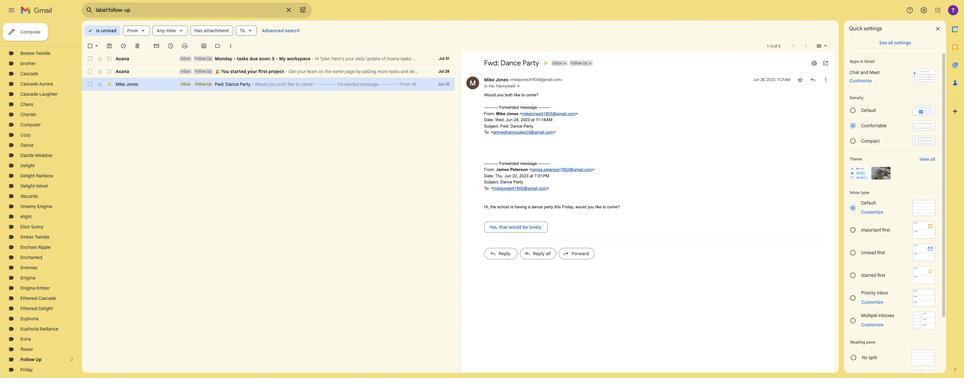Task type: locate. For each thing, give the bounding box(es) containing it.
tyler, right tasks…
[[586, 56, 597, 62]]

main menu image
[[8, 6, 15, 14]]

0 vertical spatial fwd:
[[484, 59, 499, 67]]

1 hi from the left
[[315, 56, 319, 62]]

1 vertical spatial forwarded
[[499, 161, 519, 166]]

0 horizontal spatial mike
[[116, 81, 125, 87]]

1 my from the left
[[279, 56, 286, 62]]

jul for jul 28
[[439, 69, 444, 74]]

0 vertical spatial like
[[514, 93, 521, 97]]

1 euphoria from the top
[[20, 316, 39, 322]]

like
[[514, 93, 521, 97], [596, 205, 602, 210]]

1 vertical spatial you
[[497, 93, 504, 97]]

Search mail text field
[[96, 7, 281, 13]]

follow up left 🎉 image
[[195, 69, 212, 74]]

from: down the would
[[484, 111, 495, 116]]

2 row from the top
[[82, 65, 455, 78]]

dance up ahmedhamoudee23@gmail.com
[[511, 124, 523, 129]]

any time
[[157, 28, 176, 34]]

2 from: from the top
[[484, 167, 495, 172]]

0 vertical spatial of
[[774, 44, 778, 48]]

1 horizontal spatial of
[[774, 44, 778, 48]]

forwarded inside ---------- forwarded message --------- from: mike jones < mikejones41905@gmail.com > date: wed, jun 28, 2023 at 11:18 am subject: fwd: dance party to:  < ahmedhamoudee23@gmail.com >
[[499, 105, 519, 110]]

forwarded inside ---------- forwarded message --------- from: james peterson < james.peterson1902@gmail.com > date: thu, jun 22, 2023 at 7:01 pm subject: dance party to:  < mikejones41905@gmail.com >
[[499, 161, 519, 166]]

0 vertical spatial 2023
[[521, 118, 530, 122]]

density
[[850, 96, 864, 100]]

delight
[[20, 163, 35, 169], [20, 173, 35, 179], [20, 183, 35, 189], [38, 306, 53, 312]]

1 horizontal spatial tyler,
[[586, 56, 597, 62]]

settings inside button
[[895, 40, 911, 46]]

asana
[[116, 56, 129, 62], [387, 56, 399, 62], [678, 56, 691, 62], [116, 69, 129, 74]]

1 horizontal spatial settings
[[895, 40, 911, 46]]

1 vertical spatial to:
[[484, 186, 490, 191]]

inbox inside button
[[553, 61, 562, 66]]

1 horizontal spatial in
[[861, 59, 864, 64]]

1 vertical spatial enigma
[[20, 275, 35, 281]]

3 right –
[[779, 44, 781, 48]]

unread first
[[862, 250, 886, 256]]

dance
[[501, 59, 521, 67], [226, 81, 239, 87], [511, 124, 523, 129], [20, 143, 34, 148], [501, 180, 513, 185]]

1 horizontal spatial tasks
[[619, 56, 629, 62]]

1 vertical spatial jul
[[439, 69, 444, 74]]

attachment
[[204, 28, 229, 34]]

started right you
[[230, 69, 246, 74]]

your down due
[[248, 69, 257, 74]]

0 horizontal spatial tyler,
[[320, 56, 331, 62]]

party
[[544, 205, 553, 210]]

party inside ---------- forwarded message --------- from: james peterson < james.peterson1902@gmail.com > date: thu, jun 22, 2023 at 7:01 pm subject: dance party to:  < mikejones41905@gmail.com >
[[514, 180, 523, 185]]

dance inside row
[[226, 81, 239, 87]]

customize button up important
[[858, 209, 888, 216]]

cascade up 'ethereal delight' link in the bottom left of the page
[[38, 296, 56, 302]]

would
[[576, 205, 587, 210], [509, 225, 522, 230]]

forwarded
[[499, 105, 519, 110], [499, 161, 519, 166]]

cascade down cascade link
[[20, 81, 38, 87]]

2023 inside ---------- forwarded message --------- from: james peterson < james.peterson1902@gmail.com > date: thu, jun 22, 2023 at 7:01 pm subject: dance party to:  < mikejones41905@gmail.com >
[[520, 174, 529, 178]]

customize button for multiple inboxes
[[858, 321, 888, 329]]

fwd: inside ---------- forwarded message --------- from: mike jones < mikejones41905@gmail.com > date: wed, jun 28, 2023 at 11:18 am subject: fwd: dance party to:  < ahmedhamoudee23@gmail.com >
[[501, 124, 510, 129]]

0 vertical spatial date:
[[484, 118, 494, 122]]

customize inside chat and meet customize
[[850, 78, 872, 84]]

0 horizontal spatial my
[[279, 56, 286, 62]]

ethereal for ethereal delight
[[20, 306, 37, 312]]

0 horizontal spatial settings
[[864, 26, 882, 32]]

asana up mike jones
[[116, 69, 129, 74]]

monday right follow up button
[[598, 56, 614, 62]]

dazzle meadow
[[20, 153, 52, 159]]

party down 22,
[[514, 180, 523, 185]]

ethereal
[[20, 296, 37, 302], [20, 306, 37, 312]]

> inside mike jones < mikejones41905@gmail.com >
[[561, 77, 563, 82]]

1 vertical spatial date:
[[484, 174, 494, 178]]

enchanted link
[[20, 255, 42, 261]]

0 horizontal spatial like
[[514, 93, 521, 97]]

1 vertical spatial like
[[596, 205, 602, 210]]

first for important first
[[883, 227, 891, 233]]

customize down and
[[850, 78, 872, 84]]

2023 down peterson
[[520, 174, 529, 178]]

message inside ---------- forwarded message --------- from: mike jones < mikejones41905@gmail.com > date: wed, jun 28, 2023 at 11:18 am subject: fwd: dance party to:  < ahmedhamoudee23@gmail.com >
[[520, 105, 537, 110]]

asana left due
[[678, 56, 691, 62]]

jones for mike jones
[[126, 81, 138, 87]]

1 horizontal spatial like
[[596, 205, 602, 210]]

0 horizontal spatial 3
[[771, 44, 773, 48]]

fwd: dance party -
[[215, 81, 255, 87]]

report spam image
[[120, 43, 127, 49]]

1 vertical spatial euphoria
[[20, 327, 39, 332]]

message inside ---------- forwarded message --------- from: james peterson < james.peterson1902@gmail.com > date: thu, jun 22, 2023 at 7:01 pm subject: dance party to:  < mikejones41905@gmail.com >
[[520, 161, 537, 166]]

7:01 pm
[[535, 174, 550, 178]]

all inside button
[[931, 157, 936, 162]]

tasks left assigned
[[619, 56, 629, 62]]

2 horizontal spatial you
[[655, 56, 662, 62]]

message
[[520, 105, 537, 110], [520, 161, 537, 166]]

1 horizontal spatial reply
[[533, 251, 545, 257]]

0 horizontal spatial project
[[269, 69, 284, 74]]

delight down 'dazzle'
[[20, 163, 35, 169]]

jun down the jul 28
[[438, 82, 444, 87]]

friday link
[[20, 368, 33, 373]]

up for row containing mike jones
[[207, 82, 212, 87]]

like right the both
[[514, 93, 521, 97]]

None checkbox
[[87, 68, 93, 75]]

2 message from the top
[[520, 161, 537, 166]]

of
[[774, 44, 778, 48], [382, 56, 386, 62]]

0 horizontal spatial tasks
[[237, 56, 249, 62]]

twinkle for ember twinkle
[[35, 235, 50, 240]]

navigation
[[0, 20, 82, 379]]

2 euphoria from the top
[[20, 327, 39, 332]]

0 vertical spatial message
[[520, 105, 537, 110]]

1 ethereal from the top
[[20, 296, 37, 302]]

to
[[240, 28, 245, 34]]

0 vertical spatial jul
[[439, 56, 445, 61]]

1 subject: from the top
[[484, 124, 499, 129]]

2 ethereal from the top
[[20, 306, 37, 312]]

None checkbox
[[87, 43, 93, 49], [87, 56, 93, 62], [87, 81, 93, 88], [87, 43, 93, 49], [87, 56, 93, 62], [87, 81, 93, 88]]

ripple
[[38, 245, 51, 251]]

1 – 3 of 3
[[767, 44, 781, 48]]

0 horizontal spatial all
[[546, 251, 551, 257]]

jun inside ---------- forwarded message --------- from: james peterson < james.peterson1902@gmail.com > date: thu, jun 22, 2023 at 7:01 pm subject: dance party to:  < mikejones41905@gmail.com >
[[505, 174, 512, 178]]

like right friday,
[[596, 205, 602, 210]]

first right important
[[883, 227, 891, 233]]

mikejones41905@gmail.com link down 22,
[[493, 186, 547, 191]]

delight for delight rainbow
[[20, 173, 35, 179]]

subject: inside ---------- forwarded message --------- from: mike jones < mikejones41905@gmail.com > date: wed, jun 28, 2023 at 11:18 am subject: fwd: dance party to:  < ahmedhamoudee23@gmail.com >
[[484, 124, 499, 129]]

1 vertical spatial from:
[[484, 167, 495, 172]]

all for see
[[889, 40, 894, 46]]

asana left tasks:
[[387, 56, 399, 62]]

my
[[279, 56, 286, 62], [559, 56, 565, 62]]

default up comfortable
[[862, 108, 876, 113]]

enigma for enigma link
[[20, 275, 35, 281]]

inbox button
[[552, 60, 563, 66]]

discardo
[[20, 194, 38, 199]]

up for second row from the bottom of the fwd: dance party main content
[[207, 69, 212, 74]]

28, left 2023,
[[761, 77, 766, 82]]

inbox type
[[850, 190, 870, 195]]

first for starred first
[[878, 273, 886, 279]]

1 horizontal spatial hi
[[581, 56, 585, 62]]

1 vertical spatial ethereal
[[20, 306, 37, 312]]

euphoria down the euphoria link
[[20, 327, 39, 332]]

started right get
[[531, 56, 546, 62]]

jun right wed,
[[506, 118, 513, 122]]

you
[[655, 56, 662, 62], [497, 93, 504, 97], [588, 205, 594, 210]]

dance left get
[[501, 59, 521, 67]]

settings right see
[[895, 40, 911, 46]]

enigma right dreamy
[[37, 204, 52, 210]]

1 horizontal spatial fwd:
[[484, 59, 499, 67]]

computer
[[20, 122, 41, 128]]

jun left 22,
[[505, 174, 512, 178]]

you right friday,
[[588, 205, 594, 210]]

0 horizontal spatial ember
[[20, 235, 34, 240]]

1 message from the top
[[520, 105, 537, 110]]

forwarded up the james
[[499, 161, 519, 166]]

monday up you
[[215, 56, 232, 62]]

1
[[767, 44, 769, 48]]

–
[[769, 44, 771, 48]]

0 vertical spatial mikejones41905@gmail.com
[[512, 77, 561, 82]]

reply down lovely.
[[533, 251, 545, 257]]

party up ahmedhamoudee23@gmail.com link
[[524, 124, 534, 129]]

follow up right inbox button
[[571, 61, 588, 66]]

mikejones41905@gmail.com link up the 11:18 am
[[522, 111, 576, 116]]

customize for multiple inboxes
[[862, 322, 884, 328]]

tyler,
[[320, 56, 331, 62], [586, 56, 597, 62]]

show details image
[[517, 84, 521, 88]]

11:21 am
[[777, 77, 791, 82]]

1 tasks from the left
[[237, 56, 249, 62]]

jul for jul 31
[[439, 56, 445, 61]]

None search field
[[82, 3, 312, 18]]

cascade down brother in the left top of the page
[[20, 71, 38, 77]]

2 my from the left
[[559, 56, 565, 62]]

2 reply from the left
[[533, 251, 545, 257]]

1 horizontal spatial 3
[[779, 44, 781, 48]]

quick settings element
[[850, 26, 882, 37]]

0 vertical spatial ethereal
[[20, 296, 37, 302]]

wed,
[[495, 118, 505, 122]]

2023 for dance
[[521, 118, 530, 122]]

0 vertical spatial subject:
[[484, 124, 499, 129]]

date: left thu,
[[484, 174, 494, 178]]

0 vertical spatial all
[[889, 40, 894, 46]]

here's
[[332, 56, 344, 62]]

28,
[[761, 77, 766, 82], [514, 118, 520, 122]]

ember twinkle link
[[20, 235, 50, 240]]

euphoria
[[20, 316, 39, 322], [20, 327, 39, 332]]

at left the 11:18 am
[[531, 118, 535, 122]]

would you both like to come?
[[484, 93, 539, 97]]

1 vertical spatial of
[[382, 56, 386, 62]]

row
[[82, 52, 700, 65], [82, 65, 455, 78], [82, 78, 455, 91]]

1 vertical spatial view
[[920, 157, 930, 162]]

1 to: from the top
[[484, 130, 490, 135]]

dance down you
[[226, 81, 239, 87]]

3 row from the top
[[82, 78, 455, 91]]

1 horizontal spatial monday
[[598, 56, 614, 62]]

see all settings
[[880, 40, 911, 46]]

0 vertical spatial ember
[[20, 235, 34, 240]]

view all button
[[916, 156, 940, 163]]

1 vertical spatial settings
[[895, 40, 911, 46]]

1 horizontal spatial you
[[588, 205, 594, 210]]

from: inside ---------- forwarded message --------- from: mike jones < mikejones41905@gmail.com > date: wed, jun 28, 2023 at 11:18 am subject: fwd: dance party to:  < ahmedhamoudee23@gmail.com >
[[484, 111, 495, 116]]

add to tasks image
[[182, 43, 188, 49]]

due
[[692, 56, 700, 62]]

0 horizontal spatial started
[[230, 69, 246, 74]]

no split
[[862, 355, 878, 361]]

yes, that would be lovely. button
[[484, 222, 548, 233]]

2 forwarded from the top
[[499, 161, 519, 166]]

assigned
[[630, 56, 649, 62]]

28 down brief,
[[445, 69, 450, 74]]

dance down thu,
[[501, 180, 513, 185]]

ethereal down enigma ember
[[20, 296, 37, 302]]

0 vertical spatial view
[[663, 56, 673, 62]]

advanced search options image
[[297, 4, 309, 16]]

of right "update" at left top
[[382, 56, 386, 62]]

mikejones41905@gmail.com up show details image
[[512, 77, 561, 82]]

my right using
[[559, 56, 565, 62]]

1 vertical spatial mikejones41905@gmail.com
[[522, 111, 576, 116]]

28, up ahmedhamoudee23@gmail.com
[[514, 118, 520, 122]]

at left the 7:01 pm
[[530, 174, 533, 178]]

subject: down thu,
[[484, 180, 499, 185]]

forwarded for peterson
[[499, 161, 519, 166]]

message up the 11:18 am
[[520, 105, 537, 110]]

is unread button
[[84, 26, 121, 36]]

cascade up chaos
[[20, 91, 38, 97]]

first right starred
[[878, 273, 886, 279]]

mike for mike jones < mikejones41905@gmail.com >
[[484, 77, 495, 83]]

from:
[[484, 111, 495, 116], [484, 167, 495, 172]]

2 horizontal spatial fwd:
[[501, 124, 510, 129]]

tasks:
[[401, 56, 412, 62]]

1 from: from the top
[[484, 111, 495, 116]]

dance inside ---------- forwarded message --------- from: mike jones < mikejones41905@gmail.com > date: wed, jun 28, 2023 at 11:18 am subject: fwd: dance party to:  < ahmedhamoudee23@gmail.com >
[[511, 124, 523, 129]]

customize down multiple
[[862, 322, 884, 328]]

date: inside ---------- forwarded message --------- from: james peterson < james.peterson1902@gmail.com > date: thu, jun 22, 2023 at 7:01 pm subject: dance party to:  < mikejones41905@gmail.com >
[[484, 174, 494, 178]]

11:18 am
[[536, 118, 553, 122]]

tasks left due
[[237, 56, 249, 62]]

toggle split pane mode image
[[816, 43, 823, 49]]

project down 5
[[269, 69, 284, 74]]

view inside button
[[920, 157, 930, 162]]

delight for 'delight' link
[[20, 163, 35, 169]]

james.peterson1902@gmail.com link
[[532, 167, 593, 172]]

to button
[[236, 26, 257, 36]]

0 vertical spatial twinkle
[[36, 50, 50, 56]]

school
[[498, 205, 510, 210]]

1 vertical spatial 28
[[445, 82, 450, 87]]

1 date: from the top
[[484, 118, 494, 122]]

all inside fwd: dance party main content
[[546, 251, 551, 257]]

all inside button
[[889, 40, 894, 46]]

1 vertical spatial twinkle
[[35, 235, 50, 240]]

snooze image
[[167, 43, 174, 49]]

1 forwarded from the top
[[499, 105, 519, 110]]

forwarded down the both
[[499, 105, 519, 110]]

customize button for chat and meet
[[846, 77, 876, 85]]

0 horizontal spatial monday
[[215, 56, 232, 62]]

tyler, left here's
[[320, 56, 331, 62]]

2023 for party
[[520, 174, 529, 178]]

would inside yes, that would be lovely. button
[[509, 225, 522, 230]]

1 reply from the left
[[499, 251, 511, 257]]

delight up discardo 'link'
[[20, 183, 35, 189]]

2 to: from the top
[[484, 186, 490, 191]]

date: inside ---------- forwarded message --------- from: mike jones < mikejones41905@gmail.com > date: wed, jun 28, 2023 at 11:18 am subject: fwd: dance party to:  < ahmedhamoudee23@gmail.com >
[[484, 118, 494, 122]]

1 vertical spatial message
[[520, 161, 537, 166]]

ember up ethereal cascade
[[37, 286, 50, 291]]

subject: for <
[[484, 124, 499, 129]]

2023 up ahmedhamoudee23@gmail.com link
[[521, 118, 530, 122]]

2 subject: from the top
[[484, 180, 499, 185]]

subject: down wed,
[[484, 124, 499, 129]]

0 vertical spatial come?
[[526, 93, 539, 97]]

twinkle up ripple
[[35, 235, 50, 240]]

euphoria radiance
[[20, 327, 58, 332]]

support image
[[906, 6, 914, 14]]

jun 28, 2023, 11:21 am cell
[[753, 77, 791, 83]]

date: for date: thu, jun 22, 2023 at 7:01 pm
[[484, 174, 494, 178]]

jun left 2023,
[[753, 77, 760, 82]]

1 horizontal spatial view
[[920, 157, 930, 162]]

customize for default
[[862, 210, 884, 215]]

subject: for mikejones41905@gmail.com
[[484, 180, 499, 185]]

cascade for cascade laughter
[[20, 91, 38, 97]]

jones inside ---------- forwarded message --------- from: mike jones < mikejones41905@gmail.com > date: wed, jun 28, 2023 at 11:18 am subject: fwd: dance party to:  < ahmedhamoudee23@gmail.com >
[[507, 111, 519, 116]]

jul
[[439, 56, 445, 61], [439, 69, 444, 74]]

1 horizontal spatial all
[[889, 40, 894, 46]]

28, inside cell
[[761, 77, 766, 82]]

you left the both
[[497, 93, 504, 97]]

would left be
[[509, 225, 522, 230]]

1 vertical spatial at
[[530, 174, 533, 178]]

delight down 'delight' link
[[20, 173, 35, 179]]

0 horizontal spatial 28,
[[514, 118, 520, 122]]

schedule
[[452, 56, 471, 62]]

2
[[71, 358, 73, 362]]

0 horizontal spatial of
[[382, 56, 386, 62]]

0 horizontal spatial come?
[[526, 93, 539, 97]]

1 horizontal spatial your
[[345, 56, 354, 62]]

ethereal up the euphoria link
[[20, 306, 37, 312]]

follow
[[195, 56, 206, 61], [571, 61, 582, 66], [195, 69, 206, 74], [195, 82, 206, 87], [20, 357, 34, 363]]

delight velvet link
[[20, 183, 48, 189]]

jun inside ---------- forwarded message --------- from: mike jones < mikejones41905@gmail.com > date: wed, jun 28, 2023 at 11:18 am subject: fwd: dance party to:  < ahmedhamoudee23@gmail.com >
[[506, 118, 513, 122]]

cozy link
[[20, 132, 31, 138]]

brother
[[20, 61, 36, 66]]

type
[[861, 190, 870, 195]]

project right 'draft' on the top left of page
[[425, 56, 439, 62]]

would right friday,
[[576, 205, 587, 210]]

3
[[771, 44, 773, 48], [779, 44, 781, 48]]

from: for date: wed, jun 28, 2023 at 11:18 am
[[484, 111, 495, 116]]

subject: inside ---------- forwarded message --------- from: james peterson < james.peterson1902@gmail.com > date: thu, jun 22, 2023 at 7:01 pm subject: dance party to:  < mikejones41905@gmail.com >
[[484, 180, 499, 185]]

any time button
[[153, 26, 188, 36]]

1 vertical spatial 28,
[[514, 118, 520, 122]]

1 vertical spatial would
[[509, 225, 522, 230]]

1 horizontal spatial started
[[531, 56, 546, 62]]

2 date: from the top
[[484, 174, 494, 178]]

dreamy enigma
[[20, 204, 52, 210]]

2 horizontal spatial all
[[931, 157, 936, 162]]

first down monday - tasks due soon: 5 - my workspace
[[259, 69, 267, 74]]

28 down the jul 28
[[445, 82, 450, 87]]

0 vertical spatial your
[[345, 56, 354, 62]]

at inside ---------- forwarded message --------- from: james peterson < james.peterson1902@gmail.com > date: thu, jun 22, 2023 at 7:01 pm subject: dance party to:  < mikejones41905@gmail.com >
[[530, 174, 533, 178]]

ember up enchant
[[20, 235, 34, 240]]

to:
[[484, 130, 490, 135], [484, 186, 490, 191]]

dazzle
[[20, 153, 34, 159]]

tab list
[[947, 20, 965, 356]]

all for reply
[[546, 251, 551, 257]]

3 right 1
[[771, 44, 773, 48]]

your left the daily
[[345, 56, 354, 62]]

multiple inboxes
[[862, 313, 895, 319]]

mike jones
[[116, 81, 138, 87]]

settings image
[[920, 6, 928, 14]]

fwd: inside row
[[215, 81, 225, 87]]

default
[[862, 108, 876, 113], [862, 200, 876, 206]]

twinkle right breeze
[[36, 50, 50, 56]]

28
[[445, 69, 450, 74], [445, 82, 450, 87]]

<
[[510, 77, 512, 82], [520, 111, 522, 116], [491, 130, 493, 135], [529, 167, 532, 172], [491, 186, 493, 191]]

euphoria down ethereal delight
[[20, 316, 39, 322]]

0 vertical spatial from:
[[484, 111, 495, 116]]

1 horizontal spatial my
[[559, 56, 565, 62]]

customize button down and
[[846, 77, 876, 85]]

1 vertical spatial default
[[862, 200, 876, 206]]

1 vertical spatial ember
[[37, 286, 50, 291]]

enigma down enigma link
[[20, 286, 35, 291]]

mark as unread image
[[153, 43, 160, 49]]

at inside ---------- forwarded message --------- from: mike jones < mikejones41905@gmail.com > date: wed, jun 28, 2023 at 11:18 am subject: fwd: dance party to:  < ahmedhamoudee23@gmail.com >
[[531, 118, 535, 122]]

party down you started your first project
[[240, 81, 251, 87]]

28, inside ---------- forwarded message --------- from: mike jones < mikejones41905@gmail.com > date: wed, jun 28, 2023 at 11:18 am subject: fwd: dance party to:  < ahmedhamoudee23@gmail.com >
[[514, 118, 520, 122]]

date: left wed,
[[484, 118, 494, 122]]

reply all link
[[520, 248, 556, 260]]

0 horizontal spatial your
[[248, 69, 257, 74]]

all for view
[[931, 157, 936, 162]]

chaos
[[20, 102, 33, 107]]

0 horizontal spatial reply
[[499, 251, 511, 257]]

view all
[[920, 157, 936, 162]]

enigma down enemies link
[[20, 275, 35, 281]]

0 vertical spatial at
[[531, 118, 535, 122]]

in right apps
[[861, 59, 864, 64]]

reading pane
[[851, 340, 876, 345]]

to: inside ---------- forwarded message --------- from: james peterson < james.peterson1902@gmail.com > date: thu, jun 22, 2023 at 7:01 pm subject: dance party to:  < mikejones41905@gmail.com >
[[484, 186, 490, 191]]

2 3 from the left
[[779, 44, 781, 48]]

2023 inside ---------- forwarded message --------- from: mike jones < mikejones41905@gmail.com > date: wed, jun 28, 2023 at 11:18 am subject: fwd: dance party to:  < ahmedhamoudee23@gmail.com >
[[521, 118, 530, 122]]

0 vertical spatial would
[[576, 205, 587, 210]]

customize down priority inbox
[[862, 300, 884, 305]]

peterson
[[510, 167, 528, 172]]

0 horizontal spatial in
[[674, 56, 677, 62]]

2 vertical spatial mikejones41905@gmail.com
[[493, 186, 547, 191]]

0 vertical spatial forwarded
[[499, 105, 519, 110]]

time
[[166, 28, 176, 34]]

my right 5
[[279, 56, 286, 62]]

euphoria link
[[20, 316, 39, 322]]

1 horizontal spatial come?
[[608, 205, 620, 210]]

1 horizontal spatial 28,
[[761, 77, 766, 82]]

jul left "31"
[[439, 56, 445, 61]]

from: inside ---------- forwarded message --------- from: james peterson < james.peterson1902@gmail.com > date: thu, jun 22, 2023 at 7:01 pm subject: dance party to:  < mikejones41905@gmail.com >
[[484, 167, 495, 172]]

0 vertical spatial euphoria
[[20, 316, 39, 322]]

asana down the report spam icon
[[116, 56, 129, 62]]

jun inside row
[[438, 82, 444, 87]]

jun
[[753, 77, 760, 82], [438, 82, 444, 87], [506, 118, 513, 122], [505, 174, 512, 178]]

fwd: down wed,
[[501, 124, 510, 129]]

you right assigned
[[655, 56, 662, 62]]

0 vertical spatial default
[[862, 108, 876, 113]]

in left due
[[674, 56, 677, 62]]

0 horizontal spatial view
[[663, 56, 673, 62]]

monday
[[215, 56, 232, 62], [598, 56, 614, 62]]

0 horizontal spatial would
[[509, 225, 522, 230]]

jul up jun 28
[[439, 69, 444, 74]]



Task type: vqa. For each thing, say whether or not it's contained in the screenshot.
on to the middle
no



Task type: describe. For each thing, give the bounding box(es) containing it.
flower
[[20, 347, 33, 353]]

ethereal for ethereal cascade
[[20, 296, 37, 302]]

not starred image
[[797, 77, 804, 83]]

cascade laughter link
[[20, 91, 58, 97]]

1 monday from the left
[[215, 56, 232, 62]]

this
[[555, 205, 561, 210]]

advanced search
[[262, 28, 300, 34]]

fwd: for fwd: dance party -
[[215, 81, 225, 87]]

extra link
[[20, 337, 31, 343]]

display density element
[[850, 96, 936, 100]]

quick
[[850, 26, 863, 32]]

delete image
[[134, 43, 141, 49]]

advanced
[[262, 28, 284, 34]]

message for james.peterson1902@gmail.com
[[520, 161, 537, 166]]

jul 28
[[439, 69, 450, 74]]

dreamy enigma link
[[20, 204, 52, 210]]

get
[[523, 56, 530, 62]]

follow up left fwd: dance party -
[[195, 82, 212, 87]]

cherish
[[20, 112, 36, 118]]

dazzle meadow link
[[20, 153, 52, 159]]

customize button for default
[[858, 209, 888, 216]]

enchant
[[20, 245, 37, 251]]

0 vertical spatial you
[[655, 56, 662, 62]]

chat and meet customize
[[850, 70, 880, 84]]

1 tyler, from the left
[[320, 56, 331, 62]]

follow up link
[[20, 357, 42, 363]]

up inside button
[[583, 61, 588, 66]]

delight down ethereal cascade
[[38, 306, 53, 312]]

2 hi from the left
[[581, 56, 585, 62]]

update
[[366, 56, 381, 62]]

2 default from the top
[[862, 200, 876, 206]]

elixir sunny link
[[20, 224, 44, 230]]

1 vertical spatial come?
[[608, 205, 620, 210]]

rainbow
[[36, 173, 53, 179]]

navigation containing compose
[[0, 20, 82, 379]]

delight velvet
[[20, 183, 48, 189]]

1 vertical spatial your
[[248, 69, 257, 74]]

having
[[515, 205, 527, 210]]

enigma ember
[[20, 286, 50, 291]]

tasks…
[[566, 56, 580, 62]]

2 tyler, from the left
[[586, 56, 597, 62]]

inboxes
[[879, 313, 895, 319]]

meet
[[870, 70, 880, 75]]

euphoria for euphoria radiance
[[20, 327, 39, 332]]

elixir sunny
[[20, 224, 44, 230]]

customize button for priority inbox
[[858, 299, 888, 306]]

at for 7:01 pm
[[530, 174, 533, 178]]

move to inbox image
[[201, 43, 207, 49]]

yes,
[[490, 225, 498, 230]]

velvet
[[36, 183, 48, 189]]

follow up down move to inbox icon
[[195, 56, 212, 61]]

dance up 'dazzle'
[[20, 143, 34, 148]]

priority
[[862, 290, 876, 296]]

of inside row
[[382, 56, 386, 62]]

fwd: dance party main content
[[82, 20, 839, 374]]

chat
[[850, 70, 860, 75]]

1 row from the top
[[82, 52, 700, 65]]

gmail image
[[20, 4, 55, 17]]

mike inside ---------- forwarded message --------- from: mike jones < mikejones41905@gmail.com > date: wed, jun 28, 2023 at 11:18 am subject: fwd: dance party to:  < ahmedhamoudee23@gmail.com >
[[496, 111, 506, 116]]

mikejones41905@gmail.com inside ---------- forwarded message --------- from: mike jones < mikejones41905@gmail.com > date: wed, jun 28, 2023 at 11:18 am subject: fwd: dance party to:  < ahmedhamoudee23@gmail.com >
[[522, 111, 576, 116]]

breeze
[[20, 50, 35, 56]]

delight link
[[20, 163, 35, 169]]

party right first:
[[523, 59, 539, 67]]

---------- forwarded message --------- from: james peterson < james.peterson1902@gmail.com > date: thu, jun 22, 2023 at 7:01 pm subject: dance party to:  < mikejones41905@gmail.com >
[[484, 161, 595, 191]]

0 horizontal spatial you
[[497, 93, 504, 97]]

in inside fwd: dance party main content
[[674, 56, 677, 62]]

cascade for cascade aurora
[[20, 81, 38, 87]]

1 horizontal spatial would
[[576, 205, 587, 210]]

jones for mike jones < mikejones41905@gmail.com >
[[496, 77, 509, 83]]

0 vertical spatial mikejones41905@gmail.com link
[[522, 111, 576, 116]]

has
[[194, 28, 203, 34]]

breeze twinkle
[[20, 50, 50, 56]]

reply for reply
[[499, 251, 511, 257]]

party inside row
[[240, 81, 251, 87]]

split
[[869, 355, 878, 361]]

5
[[272, 56, 275, 62]]

monday - tasks due soon: 5 - my workspace
[[215, 56, 311, 62]]

yes, that would be lovely.
[[490, 225, 543, 230]]

delight rainbow
[[20, 173, 53, 179]]

to inside row
[[650, 56, 654, 62]]

mike jones cell
[[484, 77, 563, 83]]

delight for delight velvet
[[20, 183, 35, 189]]

2 vertical spatial you
[[588, 205, 594, 210]]

dance inside ---------- forwarded message --------- from: james peterson < james.peterson1902@gmail.com > date: thu, jun 22, 2023 at 7:01 pm subject: dance party to:  < mikejones41905@gmail.com >
[[501, 180, 513, 185]]

fwd: dance party
[[484, 59, 539, 67]]

twinkle for breeze twinkle
[[36, 50, 50, 56]]

follow inside button
[[571, 61, 582, 66]]

0 vertical spatial started
[[531, 56, 546, 62]]

mikejones41905@gmail.com inside mike jones < mikejones41905@gmail.com >
[[512, 77, 561, 82]]

2 monday from the left
[[598, 56, 614, 62]]

1 vertical spatial started
[[230, 69, 246, 74]]

Not starred checkbox
[[797, 77, 804, 83]]

28 for jul 28
[[445, 69, 450, 74]]

enemies link
[[20, 265, 38, 271]]

breeze twinkle link
[[20, 50, 50, 56]]

euphoria for the euphoria link
[[20, 316, 39, 322]]

see all settings button
[[850, 37, 942, 49]]

1 default from the top
[[862, 108, 876, 113]]

enigma for enigma ember
[[20, 286, 35, 291]]

jun 28, 2023, 11:21 am
[[753, 77, 791, 82]]

hi, the school is having a dance party this friday, would you like to come?
[[484, 205, 620, 210]]

,
[[494, 84, 495, 89]]

first: get started using my tasks… hi tyler,  monday - tasks assigned to you view in asana due
[[511, 56, 700, 62]]

date: for date: wed, jun 28, 2023 at 11:18 am
[[484, 118, 494, 122]]

first inside fwd: dance party main content
[[259, 69, 267, 74]]

has attachment
[[194, 28, 229, 34]]

mike jones < mikejones41905@gmail.com >
[[484, 77, 563, 83]]

clear search image
[[283, 4, 295, 16]]

1 3 from the left
[[771, 44, 773, 48]]

archive image
[[106, 43, 113, 49]]

inbox type element
[[850, 190, 936, 195]]

starred
[[862, 273, 877, 279]]

2 tasks from the left
[[619, 56, 629, 62]]

to: inside ---------- forwarded message --------- from: mike jones < mikejones41905@gmail.com > date: wed, jun 28, 2023 at 11:18 am subject: fwd: dance party to:  < ahmedhamoudee23@gmail.com >
[[484, 130, 490, 135]]

28 for jun 28
[[445, 82, 450, 87]]

more image
[[228, 43, 234, 49]]

search mail image
[[84, 4, 95, 16]]

first for unread first
[[878, 250, 886, 256]]

reply for reply all
[[533, 251, 545, 257]]

chaos link
[[20, 102, 33, 107]]

forward
[[572, 251, 589, 257]]

mike for mike jones
[[116, 81, 125, 87]]

0 vertical spatial enigma
[[37, 204, 52, 210]]

forwarded for jones
[[499, 105, 519, 110]]

up for third row from the bottom
[[207, 56, 212, 61]]

a
[[528, 205, 531, 210]]

elight
[[20, 214, 32, 220]]

customize for priority inbox
[[862, 300, 884, 305]]

mikejones41905@gmail.com inside ---------- forwarded message --------- from: james peterson < james.peterson1902@gmail.com > date: thu, jun 22, 2023 at 7:01 pm subject: dance party to:  < mikejones41905@gmail.com >
[[493, 186, 547, 191]]

theme element
[[850, 156, 863, 163]]

search
[[285, 28, 300, 34]]

cascade aurora link
[[20, 81, 53, 87]]

party inside ---------- forwarded message --------- from: mike jones < mikejones41905@gmail.com > date: wed, jun 28, 2023 at 11:18 am subject: fwd: dance party to:  < ahmedhamoudee23@gmail.com >
[[524, 124, 534, 129]]

from: for date: thu, jun 22, 2023 at 7:01 pm
[[484, 167, 495, 172]]

starred first
[[862, 273, 886, 279]]

message for mikejones41905@gmail.com
[[520, 105, 537, 110]]

friday
[[20, 368, 33, 373]]

🎉 image
[[215, 69, 220, 75]]

jun inside cell
[[753, 77, 760, 82]]

gmail
[[865, 59, 875, 64]]

see
[[880, 40, 888, 46]]

follow up down the "flower"
[[20, 357, 42, 363]]

1 vertical spatial mikejones41905@gmail.com link
[[493, 186, 547, 191]]

reading pane element
[[851, 340, 935, 345]]

row containing mike jones
[[82, 78, 455, 91]]

fwd: for fwd: dance party
[[484, 59, 499, 67]]

soon:
[[259, 56, 271, 62]]

0 vertical spatial project
[[425, 56, 439, 62]]

22,
[[513, 174, 518, 178]]

cozy
[[20, 132, 31, 138]]

is
[[511, 205, 514, 210]]

0 vertical spatial settings
[[864, 26, 882, 32]]

cascade for cascade link
[[20, 71, 38, 77]]

flower link
[[20, 347, 33, 353]]

1 horizontal spatial ember
[[37, 286, 50, 291]]

advanced search button
[[260, 25, 302, 36]]

and
[[861, 70, 869, 75]]

< inside mike jones < mikejones41905@gmail.com >
[[510, 77, 512, 82]]

you
[[221, 69, 229, 74]]

you started your first project
[[220, 69, 284, 74]]

forward link
[[559, 248, 595, 260]]

kickoff
[[472, 56, 485, 62]]

that
[[499, 225, 508, 230]]

1 vertical spatial project
[[269, 69, 284, 74]]

---------- forwarded message --------- from: mike jones < mikejones41905@gmail.com > date: wed, jun 28, 2023 at 11:18 am subject: fwd: dance party to:  < ahmedhamoudee23@gmail.com >
[[484, 105, 578, 135]]

elight link
[[20, 214, 32, 220]]

follow up inside button
[[571, 61, 588, 66]]

at for 11:18 am
[[531, 118, 535, 122]]

jul 31
[[439, 56, 450, 61]]

labels image
[[215, 43, 221, 49]]

view inside row
[[663, 56, 673, 62]]

using
[[547, 56, 558, 62]]

laughter
[[39, 91, 58, 97]]



